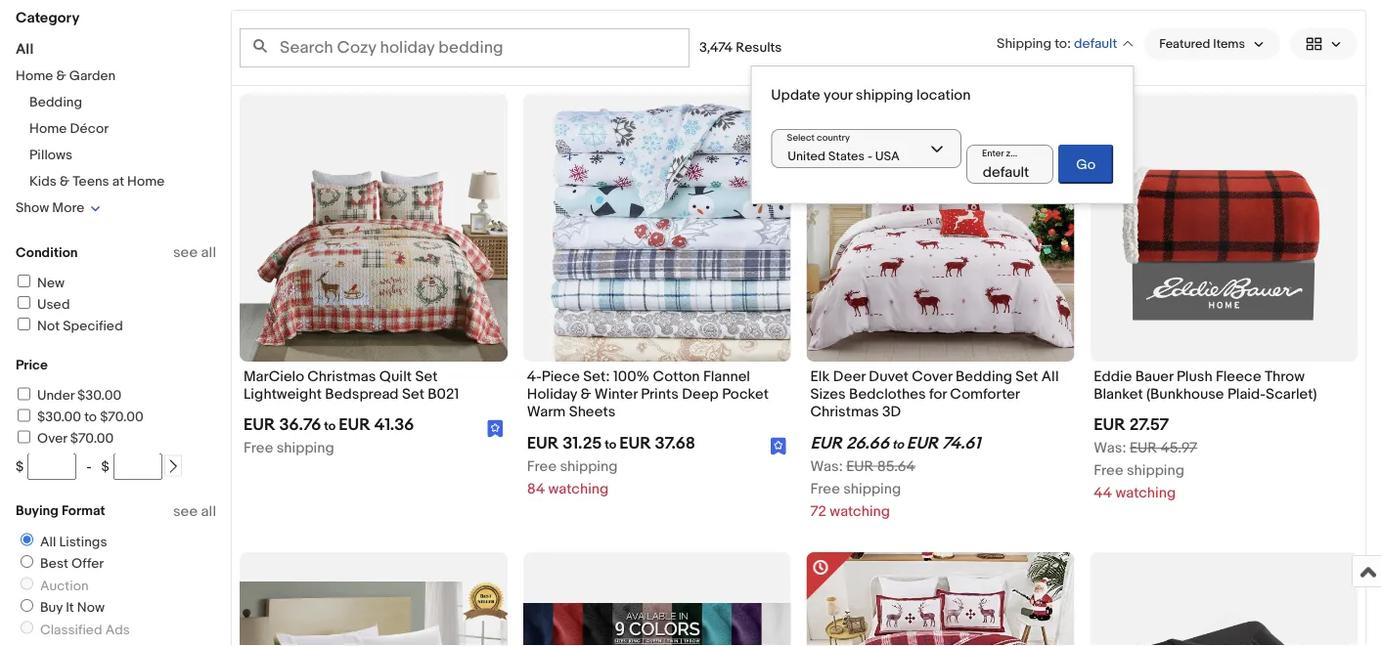Task type: describe. For each thing, give the bounding box(es) containing it.
deer
[[834, 368, 866, 385]]

see all for buying format
[[173, 503, 216, 521]]

set up b021
[[415, 368, 438, 385]]

plush
[[1177, 368, 1213, 385]]

1500 thread count 4 piece bed sheet set - perfect christmas gift image
[[240, 582, 508, 647]]

eur left 37.68
[[620, 433, 652, 454]]

now
[[77, 600, 105, 617]]

marcielo christmas quilt set lightweight bedspread set b021 link
[[244, 368, 504, 408]]

eur left the 26.66
[[811, 433, 843, 454]]

winter
[[595, 386, 638, 403]]

Classified Ads radio
[[21, 622, 33, 635]]

best
[[40, 556, 68, 573]]

$30.00 to $70.00 link
[[15, 410, 143, 426]]

classified ads link
[[13, 622, 134, 639]]

41.36
[[374, 416, 414, 436]]

free shipping
[[244, 440, 334, 458]]

eur 31.25 to eur 37.68
[[527, 433, 696, 454]]

condition
[[16, 245, 78, 261]]

4-
[[527, 368, 542, 385]]

prints
[[641, 386, 679, 403]]

shipping inside "eur 27.57 was: eur 45.97 free shipping 44 watching"
[[1128, 463, 1185, 480]]

37.68
[[655, 433, 696, 454]]

1 horizontal spatial [object undefined] image
[[771, 438, 787, 456]]

not specified link
[[15, 318, 123, 335]]

set inside elk deer duvet cover bedding set all sizes bedclothes for comforter christmas 3d
[[1016, 368, 1039, 385]]

Maximum Value text field
[[113, 454, 162, 481]]

pocket
[[722, 386, 769, 403]]

shipping inside eur 26.66 to eur 74.61 was: eur 85.64 free shipping 72 watching
[[844, 480, 902, 498]]

for
[[930, 386, 947, 403]]

shipping right your
[[856, 86, 914, 104]]

over $70.00
[[37, 431, 114, 448]]

bedclothes
[[850, 386, 926, 403]]

eddie bauer plush fleece throw blanket (bunkhouse plaid-scarlet) image
[[1091, 103, 1359, 353]]

shipping down the 36.76
[[277, 440, 334, 458]]

not specified
[[37, 318, 123, 335]]

85.64
[[878, 458, 916, 476]]

26.66
[[847, 433, 890, 454]]

36.76
[[279, 416, 322, 436]]

teens
[[73, 174, 109, 190]]

new
[[37, 275, 65, 292]]

see all button for buying format
[[173, 503, 216, 521]]

watching inside eur 26.66 to eur 74.61 was: eur 85.64 free shipping 72 watching
[[830, 503, 891, 521]]

buying
[[16, 504, 59, 520]]

eur 36.76 to eur 41.36
[[244, 416, 414, 436]]

bedding inside elk deer duvet cover bedding set all sizes bedclothes for comforter christmas 3d
[[956, 368, 1013, 385]]

classified ads
[[40, 622, 130, 639]]

1 vertical spatial home
[[29, 121, 67, 138]]

sizes
[[811, 386, 846, 403]]

classified
[[40, 622, 102, 639]]

marcielo christmas quilt set lightweight bedspread set b021 image
[[240, 94, 508, 362]]

$ for the maximum value text box
[[101, 459, 109, 476]]

bedspread
[[325, 386, 399, 403]]

to for 36.76
[[324, 420, 336, 435]]

décor
[[70, 121, 109, 138]]

bedding inside home & garden bedding home décor pillows kids & teens at home
[[29, 94, 82, 111]]

was: inside "eur 27.57 was: eur 45.97 free shipping 44 watching"
[[1094, 440, 1127, 458]]

location
[[917, 86, 971, 104]]

eddie bauer plush fleece throw blanket (bunkhouse plaid-scarlet) link
[[1094, 368, 1355, 408]]

Buy It Now radio
[[21, 600, 33, 613]]

used link
[[15, 297, 70, 313]]

all inside elk deer duvet cover bedding set all sizes bedclothes for comforter christmas 3d
[[1042, 368, 1060, 385]]

0 vertical spatial $30.00
[[77, 388, 122, 405]]

ads
[[105, 622, 130, 639]]

marcielo christmas quilt set lightweight bedspread set b021
[[244, 368, 459, 403]]

show more
[[16, 200, 84, 217]]

72
[[811, 503, 827, 521]]

home & garden link
[[16, 68, 116, 85]]

Not Specified checkbox
[[18, 318, 30, 331]]

Over $70.00 checkbox
[[18, 431, 30, 444]]

show
[[16, 200, 49, 217]]

84
[[527, 480, 545, 498]]

Best Offer radio
[[21, 556, 33, 569]]

set:
[[584, 368, 610, 385]]

to for 26.66
[[893, 437, 904, 453]]

throw
[[1266, 368, 1306, 385]]

watching inside "eur 27.57 was: eur 45.97 free shipping 44 watching"
[[1116, 485, 1177, 503]]

pillows link
[[29, 147, 73, 164]]

buy it now link
[[13, 600, 109, 617]]

all listings
[[40, 534, 107, 551]]

eddie bauer 50" x 70" throw (red-mountain plaid) image
[[1091, 553, 1359, 647]]

Used checkbox
[[18, 297, 30, 309]]

New checkbox
[[18, 275, 30, 288]]

specified
[[63, 318, 123, 335]]

100%
[[614, 368, 650, 385]]

was: inside eur 26.66 to eur 74.61 was: eur 85.64 free shipping 72 watching
[[811, 458, 843, 476]]

all for all
[[16, 41, 34, 58]]

update
[[772, 86, 821, 104]]

cover
[[912, 368, 953, 385]]

best offer
[[40, 556, 104, 573]]

buy it now
[[40, 600, 105, 617]]

blanket
[[1094, 386, 1144, 403]]

eur up 85.64
[[907, 433, 939, 454]]

see all button for condition
[[173, 244, 216, 262]]

free inside eur 26.66 to eur 74.61 was: eur 85.64 free shipping 72 watching
[[811, 480, 841, 498]]

under
[[37, 388, 74, 405]]

see for buying format
[[173, 503, 198, 521]]

elk deer duvet cover bedding set all sizes bedclothes for comforter christmas 3d
[[811, 368, 1060, 421]]

pillows
[[29, 147, 73, 164]]

all for buying format
[[201, 503, 216, 521]]

4-piece set: 100% cotton flannel holiday & winter prints deep pocket warm sheets link
[[527, 368, 787, 426]]

holiday
[[527, 386, 578, 403]]

new link
[[15, 275, 65, 292]]

auction link
[[13, 578, 93, 595]]

0 vertical spatial home
[[16, 68, 53, 85]]

marcielo
[[244, 368, 304, 385]]

31.25
[[563, 433, 602, 454]]

0 horizontal spatial [object undefined] image
[[487, 420, 504, 438]]

27.57
[[1130, 416, 1170, 436]]



Task type: vqa. For each thing, say whether or not it's contained in the screenshot.
Picture 1 of 7
no



Task type: locate. For each thing, give the bounding box(es) containing it.
all right the all listings option
[[40, 534, 56, 551]]

2 horizontal spatial all
[[1042, 368, 1060, 385]]

to right the '31.25'
[[605, 437, 617, 453]]

garden
[[69, 68, 116, 85]]

0 vertical spatial see all
[[173, 244, 216, 262]]

offer
[[71, 556, 104, 573]]

under $30.00
[[37, 388, 122, 405]]

free shipping 84 watching
[[527, 458, 618, 498]]

All Listings radio
[[21, 534, 33, 547]]

shipping inside free shipping 84 watching
[[560, 458, 618, 476]]

deep
[[682, 386, 719, 403]]

1 horizontal spatial $
[[101, 459, 109, 476]]

0 vertical spatial see all button
[[173, 244, 216, 262]]

all down category
[[16, 41, 34, 58]]

2 see all from the top
[[173, 503, 216, 521]]

&
[[56, 68, 66, 85], [60, 174, 70, 190], [581, 386, 592, 403]]

0 horizontal spatial was:
[[811, 458, 843, 476]]

to for 31.25
[[605, 437, 617, 453]]

3,474 results
[[700, 40, 782, 56]]

at
[[112, 174, 124, 190]]

kids
[[29, 174, 57, 190]]

watching right 44
[[1116, 485, 1177, 503]]

set
[[415, 368, 438, 385], [1016, 368, 1039, 385], [402, 386, 425, 403]]

$
[[16, 459, 24, 476], [101, 459, 109, 476]]

home right the 'at'
[[127, 174, 165, 190]]

more
[[52, 200, 84, 217]]

piece
[[542, 368, 580, 385]]

1 horizontal spatial christmas
[[811, 403, 879, 421]]

1 vertical spatial christmas
[[811, 403, 879, 421]]

$30.00 up $30.00 to $70.00
[[77, 388, 122, 405]]

1 see all from the top
[[173, 244, 216, 262]]

to right the 36.76
[[324, 420, 336, 435]]

& up bedding link
[[56, 68, 66, 85]]

1 vertical spatial all
[[1042, 368, 1060, 385]]

2 vertical spatial all
[[40, 534, 56, 551]]

auction
[[40, 578, 89, 595]]

eur 27.57 was: eur 45.97 free shipping 44 watching
[[1094, 416, 1198, 503]]

1 horizontal spatial all
[[40, 534, 56, 551]]

eur up free shipping
[[244, 416, 276, 436]]

it
[[66, 600, 74, 617]]

0 horizontal spatial $
[[16, 459, 24, 476]]

see
[[173, 244, 198, 262], [173, 503, 198, 521]]

3d
[[883, 403, 901, 421]]

flannel
[[704, 368, 751, 385]]

free up 84
[[527, 458, 557, 476]]

bedding up comforter on the bottom right of the page
[[956, 368, 1013, 385]]

74.61
[[943, 433, 981, 454]]

was: up 72
[[811, 458, 843, 476]]

sheets
[[569, 403, 616, 421]]

watching right 72
[[830, 503, 891, 521]]

all for all listings
[[40, 534, 56, 551]]

Minimum Value text field
[[28, 454, 77, 481]]

home up bedding link
[[16, 68, 53, 85]]

eur down warm
[[527, 433, 559, 454]]

0 horizontal spatial christmas
[[308, 368, 376, 385]]

warm
[[527, 403, 566, 421]]

Under $30.00 checkbox
[[18, 388, 30, 401]]

$30.00 down under
[[37, 410, 81, 426]]

all left eddie
[[1042, 368, 1060, 385]]

home décor link
[[29, 121, 109, 138]]

set down quilt
[[402, 386, 425, 403]]

1 see all button from the top
[[173, 244, 216, 262]]

0 vertical spatial &
[[56, 68, 66, 85]]

over $70.00 link
[[15, 431, 114, 448]]

& right kids at the left
[[60, 174, 70, 190]]

to inside the eur 31.25 to eur 37.68
[[605, 437, 617, 453]]

christmas down sizes
[[811, 403, 879, 421]]

bedding link
[[29, 94, 82, 111]]

all for condition
[[201, 244, 216, 262]]

cotton
[[653, 368, 700, 385]]

2 horizontal spatial watching
[[1116, 485, 1177, 503]]

eur down the 'blanket'
[[1094, 416, 1126, 436]]

eddie
[[1094, 368, 1133, 385]]

buy
[[40, 600, 63, 617]]

1 see from the top
[[173, 244, 198, 262]]

quilt
[[380, 368, 412, 385]]

1 vertical spatial $70.00
[[70, 431, 114, 448]]

free up 44
[[1094, 463, 1124, 480]]

None text field
[[772, 129, 962, 168]]

bedding down home & garden link
[[29, 94, 82, 111]]

shipping down 85.64
[[844, 480, 902, 498]]

$ down over $70.00 checkbox
[[16, 459, 24, 476]]

listings
[[59, 534, 107, 551]]

comforter
[[951, 386, 1020, 403]]

(bunkhouse
[[1147, 386, 1225, 403]]

$70.00
[[100, 410, 143, 426], [70, 431, 114, 448]]

2 see all button from the top
[[173, 503, 216, 521]]

0 horizontal spatial watching
[[549, 480, 609, 498]]

1 vertical spatial bedding
[[956, 368, 1013, 385]]

0 vertical spatial bedding
[[29, 94, 82, 111]]

plaid-
[[1228, 386, 1266, 403]]

& up sheets
[[581, 386, 592, 403]]

free up 72
[[811, 480, 841, 498]]

home up pillows
[[29, 121, 67, 138]]

bauer
[[1136, 368, 1174, 385]]

1 horizontal spatial was:
[[1094, 440, 1127, 458]]

show more button
[[16, 200, 101, 217]]

1 vertical spatial all
[[201, 503, 216, 521]]

elk
[[811, 368, 830, 385]]

2 $ from the left
[[101, 459, 109, 476]]

to
[[84, 410, 97, 426], [324, 420, 336, 435], [605, 437, 617, 453], [893, 437, 904, 453]]

4-piece set: 100% cotton flannel holiday & winter prints deep pocket warm sheets
[[527, 368, 769, 421]]

0 vertical spatial all
[[201, 244, 216, 262]]

1 vertical spatial see
[[173, 503, 198, 521]]

[object undefined] image
[[487, 420, 504, 438], [771, 438, 787, 456]]

$ for "minimum value" text box
[[16, 459, 24, 476]]

$70.00 down 'under $30.00'
[[100, 410, 143, 426]]

$ right -
[[101, 459, 109, 476]]

Auction radio
[[21, 578, 33, 591]]

format
[[62, 504, 105, 520]]

2 vertical spatial home
[[127, 174, 165, 190]]

see all button
[[173, 244, 216, 262], [173, 503, 216, 521]]

shipping down the 45.97
[[1128, 463, 1185, 480]]

$30.00
[[77, 388, 122, 405], [37, 410, 81, 426]]

b021
[[428, 386, 459, 403]]

0 vertical spatial christmas
[[308, 368, 376, 385]]

shipping down the '31.25'
[[560, 458, 618, 476]]

0 vertical spatial $70.00
[[100, 410, 143, 426]]

free
[[244, 440, 273, 458], [527, 458, 557, 476], [1094, 463, 1124, 480], [811, 480, 841, 498]]

christmas inside marcielo christmas quilt set lightweight bedspread set b021
[[308, 368, 376, 385]]

submit price range image
[[166, 460, 180, 474]]

elk deer duvet cover bedding set all sizes bedclothes for comforter christmas 3d link
[[811, 368, 1071, 426]]

& inside 4-piece set: 100% cotton flannel holiday & winter prints deep pocket warm sheets
[[581, 386, 592, 403]]

$70.00 down $30.00 to $70.00
[[70, 431, 114, 448]]

watching right 84
[[549, 480, 609, 498]]

scarlet)
[[1266, 386, 1318, 403]]

utopia bedding fleece blanket 300gsm luxury bed blanket anti-static fuzzy soft image
[[523, 604, 791, 647]]

1 horizontal spatial bedding
[[956, 368, 1013, 385]]

to inside eur 26.66 to eur 74.61 was: eur 85.64 free shipping 72 watching
[[893, 437, 904, 453]]

1 vertical spatial see all button
[[173, 503, 216, 521]]

all listings link
[[13, 534, 111, 551]]

not
[[37, 318, 60, 335]]

was: up 44
[[1094, 440, 1127, 458]]

None text field
[[967, 145, 1054, 184]]

0 vertical spatial see
[[173, 244, 198, 262]]

christmas up "bedspread"
[[308, 368, 376, 385]]

eur down "bedspread"
[[339, 416, 371, 436]]

45.97
[[1161, 440, 1198, 458]]

0 horizontal spatial all
[[16, 41, 34, 58]]

1 all from the top
[[201, 244, 216, 262]]

1 vertical spatial &
[[60, 174, 70, 190]]

free inside free shipping 84 watching
[[527, 458, 557, 476]]

best offer link
[[13, 556, 108, 573]]

free inside "eur 27.57 was: eur 45.97 free shipping 44 watching"
[[1094, 463, 1124, 480]]

fleece
[[1217, 368, 1262, 385]]

used
[[37, 297, 70, 313]]

christmas
[[308, 368, 376, 385], [811, 403, 879, 421]]

44
[[1094, 485, 1113, 503]]

over
[[37, 431, 67, 448]]

update your shipping location
[[772, 86, 971, 104]]

0 vertical spatial all
[[16, 41, 34, 58]]

$30.00 to $70.00
[[37, 410, 143, 426]]

home
[[16, 68, 53, 85], [29, 121, 67, 138], [127, 174, 165, 190]]

eur down 27.57
[[1130, 440, 1158, 458]]

eddie bauer plush fleece throw blanket (bunkhouse plaid-scarlet)
[[1094, 368, 1318, 403]]

2 see from the top
[[173, 503, 198, 521]]

duvet
[[869, 368, 909, 385]]

all
[[16, 41, 34, 58], [1042, 368, 1060, 385], [40, 534, 56, 551]]

see for condition
[[173, 244, 198, 262]]

1 horizontal spatial [object undefined] image
[[771, 437, 787, 456]]

eur 26.66 to eur 74.61 was: eur 85.64 free shipping 72 watching
[[811, 433, 981, 521]]

to inside 'eur 36.76 to eur 41.36'
[[324, 420, 336, 435]]

0 horizontal spatial [object undefined] image
[[487, 420, 504, 438]]

watching inside free shipping 84 watching
[[549, 480, 609, 498]]

see all
[[173, 244, 216, 262], [173, 503, 216, 521]]

to up 85.64
[[893, 437, 904, 453]]

$30.00 to $70.00 checkbox
[[18, 410, 30, 422]]

1 horizontal spatial watching
[[830, 503, 891, 521]]

1 vertical spatial see all
[[173, 503, 216, 521]]

set up comforter on the bottom right of the page
[[1016, 368, 1039, 385]]

elk deer duvet cover bedding set all sizes bedclothes for comforter christmas 3d image
[[807, 94, 1075, 362]]

your
[[824, 86, 853, 104]]

None submit
[[1059, 145, 1114, 184]]

1 vertical spatial $30.00
[[37, 410, 81, 426]]

lightweight
[[244, 386, 322, 403]]

3,474
[[700, 40, 733, 56]]

see all for condition
[[173, 244, 216, 262]]

free down lightweight
[[244, 440, 273, 458]]

eur down the 26.66
[[847, 458, 874, 476]]

christmas inside elk deer duvet cover bedding set all sizes bedclothes for comforter christmas 3d
[[811, 403, 879, 421]]

1 $ from the left
[[16, 459, 24, 476]]

4-piece set: 100% cotton flannel holiday & winter prints deep pocket warm sheets image
[[523, 94, 791, 362]]

[object undefined] image
[[487, 420, 504, 438], [771, 437, 787, 456]]

2 vertical spatial &
[[581, 386, 592, 403]]

0 horizontal spatial bedding
[[29, 94, 82, 111]]

christmas duvet cover set reversible reindeer red plaid comforter cover queen image
[[807, 553, 1075, 647]]

to down 'under $30.00'
[[84, 410, 97, 426]]

2 all from the top
[[201, 503, 216, 521]]



